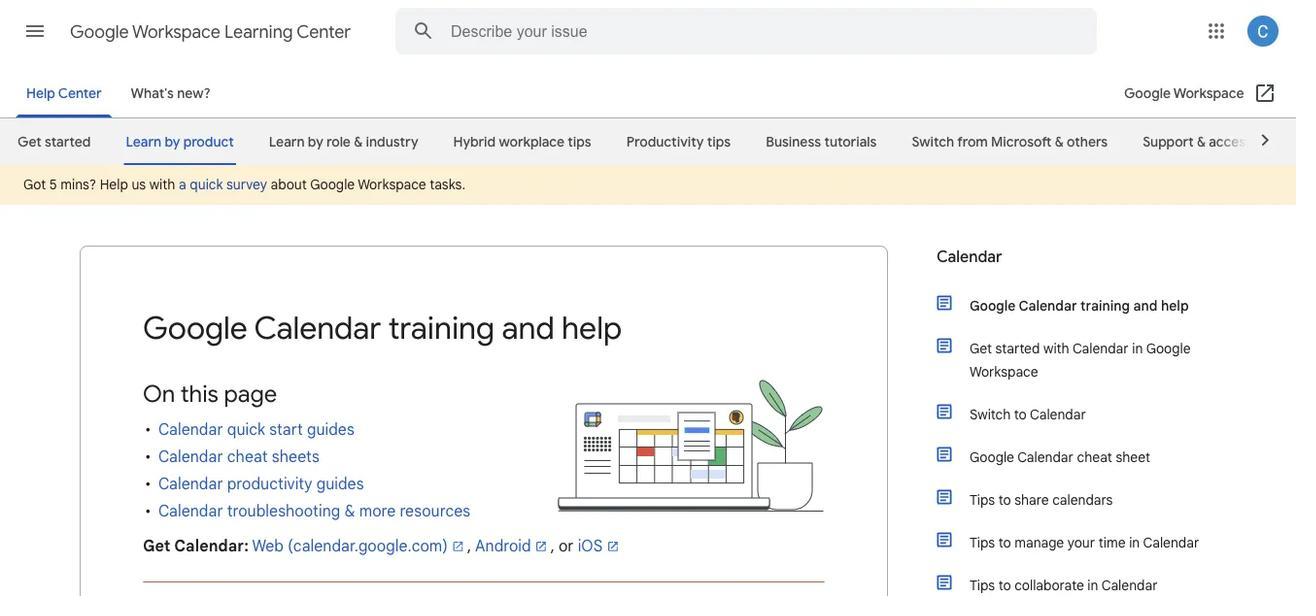 Task type: vqa. For each thing, say whether or not it's contained in the screenshot.
Flights
no



Task type: locate. For each thing, give the bounding box(es) containing it.
1 vertical spatial guides
[[316, 474, 364, 494]]

0 vertical spatial switch
[[912, 133, 954, 151]]

on
[[143, 379, 175, 409]]

learn for learn by product
[[126, 133, 161, 151]]

1 tips from the left
[[568, 133, 591, 151]]

new?
[[177, 85, 211, 102]]

switch for switch from microsoft & others
[[912, 133, 954, 151]]

1 vertical spatial in
[[1129, 534, 1140, 551]]

switch to calendar link
[[935, 394, 1217, 436]]

business
[[766, 133, 821, 151]]

0 vertical spatial get
[[17, 133, 42, 151]]

started
[[45, 133, 91, 151], [996, 340, 1040, 357]]

, left or
[[551, 536, 555, 556]]

switch left from
[[912, 133, 954, 151]]

switch from microsoft & others
[[912, 133, 1108, 151]]

mins?
[[60, 176, 96, 193]]

, for , android
[[467, 536, 472, 556]]

google
[[70, 21, 129, 43], [1124, 85, 1171, 102], [310, 176, 355, 193], [970, 297, 1016, 314], [143, 309, 248, 348], [1146, 340, 1191, 357], [970, 449, 1014, 466]]

1 horizontal spatial and
[[1133, 297, 1158, 314]]

get up switch to calendar
[[970, 340, 992, 357]]

with
[[149, 176, 175, 193], [1044, 340, 1070, 357]]

and
[[1133, 297, 1158, 314], [502, 309, 554, 348]]

1 horizontal spatial ,
[[551, 536, 555, 556]]

switch from microsoft & others link
[[912, 125, 1108, 158]]

tips right the workplace
[[568, 133, 591, 151]]

0 horizontal spatial center
[[58, 85, 102, 102]]

cheat
[[227, 447, 268, 466], [1077, 449, 1112, 466]]

workspace up what's new? link on the left
[[132, 21, 220, 43]]

tips inside "link"
[[970, 577, 995, 594]]

1 vertical spatial quick
[[227, 420, 265, 439]]

tips
[[568, 133, 591, 151], [707, 133, 731, 151]]

1 , from the left
[[467, 536, 472, 556]]

1 horizontal spatial center
[[297, 21, 351, 43]]

2 tips from the top
[[970, 534, 995, 551]]

hybrid workplace tips link
[[453, 125, 591, 158]]

on this page
[[143, 379, 277, 409]]

calendar link
[[937, 246, 1217, 285]]

to inside tips to collaborate in calendar "link"
[[999, 577, 1011, 594]]

from
[[957, 133, 988, 151]]

0 vertical spatial help
[[26, 85, 55, 102]]

0 horizontal spatial tips
[[568, 133, 591, 151]]

0 horizontal spatial google calendar training and help
[[143, 309, 622, 348]]

3 tips from the top
[[970, 577, 995, 594]]

1 horizontal spatial google calendar training and help
[[970, 297, 1189, 314]]

0 horizontal spatial started
[[45, 133, 91, 151]]

to left manage
[[999, 534, 1011, 551]]

get left the calendar:
[[143, 536, 171, 556]]

in
[[1132, 340, 1143, 357], [1129, 534, 1140, 551], [1088, 577, 1098, 594]]

1 learn from the left
[[126, 133, 161, 151]]

guides
[[307, 420, 355, 439], [316, 474, 364, 494]]

center
[[297, 21, 351, 43], [58, 85, 102, 102]]

this
[[180, 379, 219, 409]]

0 horizontal spatial and
[[502, 309, 554, 348]]

learn by role & industry
[[269, 133, 418, 151]]

0 horizontal spatial by
[[165, 133, 180, 151]]

1 horizontal spatial switch
[[970, 406, 1011, 423]]

1 vertical spatial with
[[1044, 340, 1070, 357]]

help center
[[26, 85, 102, 102]]

1 vertical spatial started
[[996, 340, 1040, 357]]

learn
[[126, 133, 161, 151], [269, 133, 305, 151]]

tips right productivity
[[707, 133, 731, 151]]

business tutorials link
[[766, 125, 877, 158]]

quick right "a"
[[190, 176, 223, 193]]

, left android
[[467, 536, 472, 556]]

by left product
[[165, 133, 180, 151]]

1 horizontal spatial learn
[[269, 133, 305, 151]]

learn up 'us'
[[126, 133, 161, 151]]

quick inside calendar quick start guides calendar cheat sheets calendar productivity guides calendar troubleshooting & more resources
[[227, 420, 265, 439]]

1 horizontal spatial by
[[308, 133, 323, 151]]

1 by from the left
[[165, 133, 180, 151]]

by for product
[[165, 133, 180, 151]]

tips to manage your time in calendar
[[970, 534, 1199, 551]]

to inside switch to calendar link
[[1014, 406, 1027, 423]]

get for get started with calendar in google workspace
[[970, 340, 992, 357]]

workspace
[[132, 21, 220, 43], [1174, 85, 1244, 102], [358, 176, 426, 193], [970, 363, 1038, 380]]

help left 'us'
[[100, 176, 128, 193]]

with left "a"
[[149, 176, 175, 193]]

help
[[26, 85, 55, 102], [100, 176, 128, 193]]

1 vertical spatial switch
[[970, 406, 1011, 423]]

0 vertical spatial with
[[149, 176, 175, 193]]

1 horizontal spatial started
[[996, 340, 1040, 357]]

1 vertical spatial center
[[58, 85, 102, 102]]

1 horizontal spatial with
[[1044, 340, 1070, 357]]

center inside help center link
[[58, 85, 102, 102]]

calendar cheat sheets link
[[158, 447, 320, 466]]

sheet
[[1116, 449, 1150, 466]]

ios
[[578, 536, 603, 556]]

with inside get started with calendar in google workspace
[[1044, 340, 1070, 357]]

switch
[[912, 133, 954, 151], [970, 406, 1011, 423]]

to left share
[[999, 492, 1011, 509]]

& inside "link"
[[1197, 133, 1206, 151]]

get started with calendar in google workspace
[[970, 340, 1191, 380]]

0 horizontal spatial with
[[149, 176, 175, 193]]

quick
[[190, 176, 223, 193], [227, 420, 265, 439]]

google calendar training and help link
[[935, 285, 1217, 327]]

tips to collaborate in calendar
[[970, 577, 1158, 594]]

1 vertical spatial tips
[[970, 534, 995, 551]]

in right time
[[1129, 534, 1140, 551]]

& left more
[[344, 501, 355, 521]]

0 horizontal spatial quick
[[190, 176, 223, 193]]

0 vertical spatial started
[[45, 133, 91, 151]]

training
[[1081, 297, 1130, 314], [388, 309, 495, 348]]

training inside "link"
[[1081, 297, 1130, 314]]

calendar
[[937, 247, 1002, 267], [1019, 297, 1077, 314], [254, 309, 381, 348], [1073, 340, 1129, 357], [1030, 406, 1086, 423], [158, 420, 223, 439], [158, 447, 223, 466], [1018, 449, 1074, 466], [158, 474, 223, 494], [158, 501, 223, 521], [1143, 534, 1199, 551], [1102, 577, 1158, 594]]

2 learn from the left
[[269, 133, 305, 151]]

more
[[359, 501, 396, 521]]

& right support
[[1197, 133, 1206, 151]]

to inside tips to manage your time in calendar link
[[999, 534, 1011, 551]]

get
[[17, 133, 42, 151], [970, 340, 992, 357], [143, 536, 171, 556]]

quick up calendar cheat sheets link
[[227, 420, 265, 439]]

0 horizontal spatial ,
[[467, 536, 472, 556]]

0 vertical spatial center
[[297, 21, 351, 43]]

cheat left sheet
[[1077, 449, 1112, 466]]

started up mins?
[[45, 133, 91, 151]]

switch to calendar
[[970, 406, 1086, 423]]

1 horizontal spatial help
[[1161, 297, 1189, 314]]

switch for switch to calendar
[[970, 406, 1011, 423]]

page
[[224, 379, 277, 409]]

to left collaborate
[[999, 577, 1011, 594]]

next image
[[1253, 129, 1277, 152]]

tips left manage
[[970, 534, 995, 551]]

0 horizontal spatial get
[[17, 133, 42, 151]]

started for get started
[[45, 133, 91, 151]]

started up switch to calendar
[[996, 340, 1040, 357]]

workspace up support & accessibility "link"
[[1174, 85, 1244, 102]]

help inside help center link
[[26, 85, 55, 102]]

calendar:
[[174, 536, 249, 556]]

1 vertical spatial help
[[100, 176, 128, 193]]

learning
[[224, 21, 293, 43]]

guides up sheets
[[307, 420, 355, 439]]

switch up google calendar cheat sheet in the bottom of the page
[[970, 406, 1011, 423]]

&
[[354, 133, 363, 151], [1055, 133, 1064, 151], [1197, 133, 1206, 151], [344, 501, 355, 521]]

google calendar training and help inside "link"
[[970, 297, 1189, 314]]

0 horizontal spatial learn
[[126, 133, 161, 151]]

0 horizontal spatial switch
[[912, 133, 954, 151]]

0 horizontal spatial training
[[388, 309, 495, 348]]

0 horizontal spatial cheat
[[227, 447, 268, 466]]

, for , or ios
[[551, 536, 555, 556]]

None search field
[[396, 8, 1097, 54]]

0 vertical spatial quick
[[190, 176, 223, 193]]

in down tips to manage your time in calendar
[[1088, 577, 1098, 594]]

1 horizontal spatial tips
[[707, 133, 731, 151]]

web
[[252, 536, 284, 556]]

hybrid workplace tips
[[453, 133, 591, 151]]

web (calendar.google.com) link
[[249, 536, 467, 556]]

productivity
[[227, 474, 312, 494]]

1 horizontal spatial help
[[100, 176, 128, 193]]

2 vertical spatial in
[[1088, 577, 1098, 594]]

sheets
[[272, 447, 320, 466]]

5
[[49, 176, 57, 193]]

with down google calendar training and help "link" at right
[[1044, 340, 1070, 357]]

support & accessibility link
[[1143, 125, 1287, 158]]

center right learning
[[297, 21, 351, 43]]

1 vertical spatial get
[[970, 340, 992, 357]]

1 horizontal spatial training
[[1081, 297, 1130, 314]]

calendar troubleshooting & more resources link
[[158, 501, 471, 521]]

microsoft
[[991, 133, 1052, 151]]

to inside tips to share calendars link
[[999, 492, 1011, 509]]

help up get started
[[26, 85, 55, 102]]

tips left collaborate
[[970, 577, 995, 594]]

2 vertical spatial get
[[143, 536, 171, 556]]

cheat down calendar quick start guides link
[[227, 447, 268, 466]]

started inside get started link
[[45, 133, 91, 151]]

in inside tips to collaborate in calendar "link"
[[1088, 577, 1098, 594]]

2 , from the left
[[551, 536, 555, 556]]

2 by from the left
[[308, 133, 323, 151]]

in inside tips to manage your time in calendar link
[[1129, 534, 1140, 551]]

get inside get started with calendar in google workspace
[[970, 340, 992, 357]]

1 tips from the top
[[970, 492, 995, 509]]

tasks.
[[430, 176, 465, 193]]

got 5 mins? help us with a quick survey about google workspace tasks.
[[23, 176, 465, 193]]

support & accessibility
[[1143, 133, 1287, 151]]

0 vertical spatial in
[[1132, 340, 1143, 357]]

workspace up switch to calendar
[[970, 363, 1038, 380]]

in down google calendar training and help "link" at right
[[1132, 340, 1143, 357]]

tips to collaborate in calendar link
[[935, 565, 1217, 598]]

& right role
[[354, 133, 363, 151]]

or
[[559, 536, 574, 556]]

started inside get started with calendar in google workspace
[[996, 340, 1040, 357]]

"" image
[[558, 379, 825, 513]]

2 horizontal spatial get
[[970, 340, 992, 357]]

manage
[[1015, 534, 1064, 551]]

to up google calendar cheat sheet in the bottom of the page
[[1014, 406, 1027, 423]]

learn up about
[[269, 133, 305, 151]]

get started
[[17, 133, 91, 151]]

center up get started link
[[58, 85, 102, 102]]

0 horizontal spatial help
[[26, 85, 55, 102]]

by
[[165, 133, 180, 151], [308, 133, 323, 151]]

tips left share
[[970, 492, 995, 509]]

2 vertical spatial tips
[[970, 577, 995, 594]]

tips for tips to manage your time in calendar
[[970, 534, 995, 551]]

main menu image
[[23, 19, 47, 43]]

guides up "calendar troubleshooting & more resources" link
[[316, 474, 364, 494]]

get up got
[[17, 133, 42, 151]]

0 vertical spatial tips
[[970, 492, 995, 509]]

1 horizontal spatial quick
[[227, 420, 265, 439]]

your
[[1068, 534, 1095, 551]]

to for calendar
[[1014, 406, 1027, 423]]

by left role
[[308, 133, 323, 151]]

1 horizontal spatial get
[[143, 536, 171, 556]]



Task type: describe. For each thing, give the bounding box(es) containing it.
a
[[179, 176, 186, 193]]

what's
[[131, 85, 174, 102]]

android
[[475, 536, 531, 556]]

start
[[269, 420, 303, 439]]

calendar productivity guides link
[[158, 474, 364, 494]]

cheat inside calendar quick start guides calendar cheat sheets calendar productivity guides calendar troubleshooting & more resources
[[227, 447, 268, 466]]

Describe your issue text field
[[451, 9, 1049, 53]]

android link
[[475, 536, 551, 556]]

& left others
[[1055, 133, 1064, 151]]

productivity
[[626, 133, 704, 151]]

learn by product
[[126, 133, 234, 151]]

get started link
[[17, 125, 91, 158]]

tips to manage your time in calendar link
[[935, 522, 1217, 565]]

google calendar cheat sheet
[[970, 449, 1150, 466]]

workspace down industry
[[358, 176, 426, 193]]

survey
[[226, 176, 267, 193]]

learn by role & industry link
[[269, 125, 418, 158]]

calendars
[[1052, 492, 1113, 509]]

0 horizontal spatial help
[[562, 309, 622, 348]]

get started with calendar in google workspace link
[[935, 327, 1217, 394]]

about
[[271, 176, 307, 193]]

role
[[327, 133, 351, 151]]

others
[[1067, 133, 1108, 151]]

tips to share calendars link
[[935, 479, 1217, 522]]

google workspace
[[1124, 85, 1244, 102]]

collaborate
[[1015, 577, 1084, 594]]

calendar inside get started with calendar in google workspace
[[1073, 340, 1129, 357]]

to for share
[[999, 492, 1011, 509]]

resources
[[400, 501, 471, 521]]

google workspace learning center
[[70, 21, 351, 43]]

and inside "link"
[[1133, 297, 1158, 314]]

tips to share calendars
[[970, 492, 1113, 509]]

ios link
[[578, 536, 622, 556]]

hybrid
[[453, 133, 496, 151]]

& inside calendar quick start guides calendar cheat sheets calendar productivity guides calendar troubleshooting & more resources
[[344, 501, 355, 521]]

troubleshooting
[[227, 501, 340, 521]]

workplace
[[499, 133, 565, 151]]

us
[[132, 176, 146, 193]]

google workspace link
[[1124, 70, 1277, 118]]

calendar quick start guides calendar cheat sheets calendar productivity guides calendar troubleshooting & more resources
[[158, 420, 471, 521]]

help inside "link"
[[1161, 297, 1189, 314]]

got
[[23, 176, 46, 193]]

search help center image
[[404, 12, 443, 51]]

a quick survey link
[[179, 176, 267, 193]]

tutorials
[[824, 133, 877, 151]]

time
[[1099, 534, 1126, 551]]

accessibility
[[1209, 133, 1287, 151]]

what's new? link
[[120, 70, 221, 117]]

, or ios
[[551, 536, 603, 556]]

industry
[[366, 133, 418, 151]]

started for get started with calendar in google workspace
[[996, 340, 1040, 357]]

business tutorials
[[766, 133, 877, 151]]

help center link
[[16, 70, 112, 118]]

1 horizontal spatial cheat
[[1077, 449, 1112, 466]]

google inside get started with calendar in google workspace
[[1146, 340, 1191, 357]]

2 tips from the left
[[707, 133, 731, 151]]

google inside "link"
[[970, 297, 1016, 314]]

to for collaborate
[[999, 577, 1011, 594]]

learn by product link
[[126, 125, 234, 158]]

tips for tips to share calendars
[[970, 492, 995, 509]]

learn for learn by role & industry
[[269, 133, 305, 151]]

what's new?
[[131, 85, 211, 102]]

by for role
[[308, 133, 323, 151]]

support
[[1143, 133, 1194, 151]]

in inside get started with calendar in google workspace
[[1132, 340, 1143, 357]]

productivity tips link
[[626, 125, 731, 158]]

(calendar.google.com)
[[288, 536, 448, 556]]

center inside google workspace learning center link
[[297, 21, 351, 43]]

tips for tips to collaborate in calendar
[[970, 577, 995, 594]]

productivity tips
[[626, 133, 731, 151]]

google calendar cheat sheet link
[[935, 436, 1217, 479]]

, android
[[467, 536, 531, 556]]

0 vertical spatial guides
[[307, 420, 355, 439]]

workspace inside get started with calendar in google workspace
[[970, 363, 1038, 380]]

calendar quick start guides link
[[158, 420, 355, 439]]

google workspace learning center link
[[70, 8, 355, 56]]

get for get calendar: web (calendar.google.com)
[[143, 536, 171, 556]]

to for manage
[[999, 534, 1011, 551]]

get for get started
[[17, 133, 42, 151]]

share
[[1015, 492, 1049, 509]]

product
[[183, 133, 234, 151]]

get calendar: web (calendar.google.com)
[[143, 536, 448, 556]]



